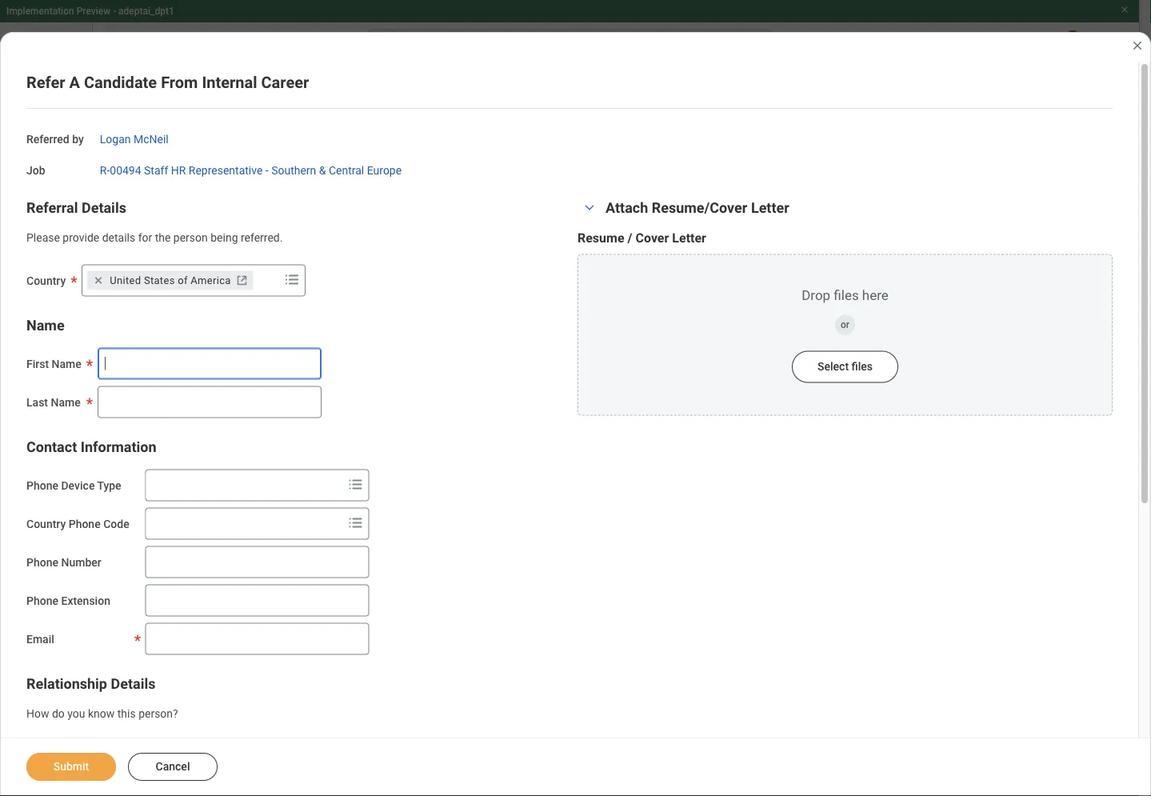 Task type: describe. For each thing, give the bounding box(es) containing it.
type inside job details group
[[814, 730, 838, 744]]

verbal
[[288, 545, 318, 558]]

files
[[852, 360, 873, 373]]

southern inside refer a candidate from internal career dialog
[[271, 164, 316, 177]]

problem-
[[512, 545, 556, 558]]

staff inside group
[[58, 285, 94, 303]]

up
[[76, 515, 89, 528]]

logan mcneil
[[100, 133, 169, 146]]

on
[[536, 500, 548, 513]]

from
[[161, 73, 198, 92]]

job for job details
[[793, 304, 820, 323]]

phone for phone device type
[[26, 479, 58, 492]]

reports.
[[530, 515, 569, 528]]

hr inside refer a candidate from internal career dialog
[[171, 164, 186, 177]]

united states of america element
[[110, 273, 231, 288]]

phone for phone extension
[[26, 594, 58, 607]]

hr down career
[[297, 92, 314, 107]]

search image
[[373, 38, 393, 58]]

referral details button
[[26, 199, 126, 216]]

last name
[[26, 396, 81, 409]]

apply!
[[593, 431, 623, 445]]

you left 'see'
[[370, 431, 388, 445]]

close refer a candidate from internal career image
[[1132, 39, 1144, 52]]

if
[[224, 431, 231, 445]]

x small image
[[91, 272, 107, 288]]

to right excited
[[98, 389, 108, 402]]

contact
[[26, 438, 77, 455]]

we
[[58, 416, 74, 430]]

information
[[81, 438, 157, 455]]

our up right
[[445, 416, 461, 430]]

submit
[[53, 760, 89, 773]]

contact information
[[26, 438, 157, 455]]

details for referral details
[[82, 199, 126, 216]]

type inside contact information group
[[97, 479, 121, 492]]

implementation
[[6, 6, 74, 17]]

export to excel image
[[1063, 90, 1082, 109]]

device
[[61, 479, 95, 492]]

job for job
[[26, 164, 45, 177]]

our people make all the difference in our success .
[[58, 459, 306, 473]]

teamwork
[[489, 530, 538, 543]]

make
[[115, 459, 143, 473]]

contact information button
[[26, 438, 157, 455]]

attach resume/cover letter button
[[606, 199, 790, 216]]

tasks,
[[440, 515, 470, 528]]

resume/cover
[[652, 199, 748, 216]]

how do you know this person?
[[26, 707, 178, 720]]

0 vertical spatial letter
[[751, 199, 790, 216]]

ing
[[58, 500, 710, 528]]

our
[[58, 459, 76, 473]]

0 vertical spatial europe
[[521, 92, 561, 107]]

and inside we value our talented employees, and whenever possible strive to help one of our associates grow professionally before recruiting new talent to our open positions. if you think the open position you see is right for you, we encourage you to apply!
[[227, 416, 246, 430]]

cancel button
[[128, 753, 218, 781]]

phone for phone number
[[26, 556, 58, 569]]

submit button
[[26, 753, 116, 781]]

the inside we value our talented employees, and whenever possible strive to help one of our associates grow professionally before recruiting new talent to our open positions. if you think the open position you see is right for you, we encourage you to apply!
[[281, 431, 297, 445]]

job details button
[[793, 304, 873, 323]]

adeptai_dpt1
[[119, 6, 174, 17]]

person
[[174, 231, 208, 244]]

name for last
[[51, 396, 81, 409]]

relationship details
[[26, 675, 156, 692]]

relationship
[[26, 675, 107, 692]]

prompts image for code
[[346, 513, 365, 532]]

- inside banner
[[113, 6, 116, 17]]

resume / cover letter region
[[578, 230, 1113, 416]]

referred by
[[26, 133, 84, 146]]

of inside we value our talented employees, and whenever possible strive to help one of our associates grow professionally before recruiting new talent to our open positions. if you think the open position you see is right for you, we encourage you to apply!
[[432, 416, 442, 430]]

1 with from the left
[[92, 515, 113, 528]]

southern inside group
[[246, 285, 311, 303]]

be
[[74, 530, 86, 543]]

hr right notch
[[686, 530, 701, 543]]

you inside the responsibilities of the hr representative include guiding employees through the appropriate on and offboarding policies, follow ing up with current employees, assisting the hr manager with administrative tasks, and writing reports. to be successful as an hr representative, you should have excellent interpersonal and teamwork skills. ultimately, a top-notch hr representative should have strong written and verbal communication, decision-making, and problem-solving skills.
[[269, 530, 286, 543]]

our up talent
[[106, 416, 122, 430]]

number
[[61, 556, 101, 569]]

position
[[327, 431, 367, 445]]

help
[[386, 416, 408, 430]]

making,
[[449, 545, 488, 558]]

and right on
[[551, 500, 570, 513]]

0 vertical spatial southern
[[412, 92, 463, 107]]

right
[[422, 431, 445, 445]]

implementation preview -   adeptai_dpt1 banner
[[0, 0, 1140, 74]]

difference
[[178, 459, 228, 473]]

to left help
[[374, 416, 384, 430]]

phone extension
[[26, 594, 110, 607]]

you inside relationship details group
[[67, 707, 85, 720]]

requisition
[[814, 349, 871, 362]]

please
[[26, 231, 60, 244]]

& inside staff hr representative - southern & central europe group
[[315, 285, 326, 303]]

hr right an
[[175, 530, 190, 543]]

cancel
[[156, 760, 190, 773]]

we value our talented employees, and whenever possible strive to help one of our associates grow professionally before recruiting new talent to our open positions. if you think the open position you see is right for you, we encourage you to apply!
[[58, 416, 705, 445]]

by
[[72, 133, 84, 146]]

hr left states
[[98, 285, 119, 303]]

united
[[110, 274, 141, 286]]

name button
[[26, 317, 65, 334]]

job requisition id
[[793, 349, 884, 362]]

and left verbal
[[267, 545, 285, 558]]

relationship details button
[[26, 675, 156, 692]]

select
[[818, 360, 849, 373]]

excited
[[58, 389, 95, 402]]

Phone Device Type field
[[146, 471, 343, 500]]

job details
[[793, 304, 873, 323]]

job requisition id element
[[793, 366, 834, 390]]

one
[[410, 416, 429, 430]]

details for relationship details
[[111, 675, 156, 692]]

Phone Number text field
[[145, 546, 369, 578]]

close environment banner image
[[1120, 5, 1130, 14]]

communication,
[[321, 545, 401, 558]]

you right if
[[233, 431, 251, 445]]

being
[[211, 231, 238, 244]]

details for job details
[[824, 304, 873, 323]]

name for first
[[52, 357, 81, 370]]

staff inside refer a candidate from internal career dialog
[[144, 164, 168, 177]]

attach resume/cover letter
[[606, 199, 790, 216]]

solving
[[556, 545, 592, 558]]

assisting
[[212, 515, 257, 528]]

cover
[[636, 230, 669, 246]]

the right assisting
[[260, 515, 276, 528]]

refer
[[26, 73, 65, 92]]

0 horizontal spatial skills.
[[541, 530, 569, 543]]

posting
[[116, 88, 182, 110]]

0 vertical spatial prompts image
[[283, 270, 302, 289]]

preview
[[77, 6, 111, 17]]

referral details group
[[26, 198, 562, 245]]

employees, inside the responsibilities of the hr representative include guiding employees through the appropriate on and offboarding policies, follow ing up with current employees, assisting the hr manager with administrative tasks, and writing reports. to be successful as an hr representative, you should have excellent interpersonal and teamwork skills. ultimately, a top-notch hr representative should have strong written and verbal communication, decision-making, and problem-solving skills.
[[153, 515, 210, 528]]

before
[[621, 416, 653, 430]]

of for united states of america
[[178, 274, 188, 286]]

guiding
[[320, 500, 356, 513]]

strive
[[344, 416, 371, 430]]

view job posting details main content
[[0, 74, 1140, 796]]

r- for r-00494 staff hr representative - southern & central europe
[[100, 164, 110, 177]]

know
[[88, 707, 115, 720]]

& inside r-00494 staff hr representative - southern & central europe link
[[319, 164, 326, 177]]



Task type: vqa. For each thing, say whether or not it's contained in the screenshot.
BE at the bottom
yes



Task type: locate. For each thing, give the bounding box(es) containing it.
to right talent
[[113, 431, 123, 445]]

prompts image up the guiding
[[346, 475, 365, 494]]

we
[[487, 431, 502, 445]]

1 vertical spatial 00494
[[803, 376, 834, 389]]

europe inside r-00494 staff hr representative - southern & central europe link
[[367, 164, 402, 177]]

2 vertical spatial name
[[51, 396, 81, 409]]

letter right resume/cover
[[751, 199, 790, 216]]

strong
[[195, 545, 227, 558]]

you right do
[[67, 707, 85, 720]]

staff down mcneil
[[144, 164, 168, 177]]

and right tasks,
[[472, 515, 491, 528]]

- inside refer a candidate from internal career dialog
[[266, 164, 269, 177]]

1 country from the top
[[26, 274, 66, 287]]

refer a candidate from internal career
[[26, 73, 309, 92]]

1 vertical spatial should
[[132, 545, 166, 558]]

0 horizontal spatial with
[[92, 515, 113, 528]]

the up an
[[171, 500, 187, 513]]

you,
[[465, 431, 485, 445]]

grow up encourage
[[521, 416, 545, 430]]

professionally
[[548, 416, 618, 430]]

0 vertical spatial name
[[26, 317, 65, 334]]

referred
[[26, 133, 69, 146]]

0 horizontal spatial of
[[158, 500, 168, 513]]

provide
[[63, 231, 99, 244]]

1 horizontal spatial r-
[[793, 376, 803, 389]]

hr down include
[[279, 515, 294, 528]]

1 vertical spatial europe
[[367, 164, 402, 177]]

country down the
[[26, 517, 66, 530]]

the down 'whenever'
[[281, 431, 297, 445]]

1 vertical spatial have
[[168, 545, 192, 558]]

staff hr representative - southern & central europe button
[[58, 285, 436, 303]]

00494 for r-00494
[[803, 376, 834, 389]]

representative,
[[193, 530, 266, 543]]

0 vertical spatial staff
[[266, 92, 294, 107]]

skills. down 'ultimately,'
[[594, 545, 623, 558]]

with
[[92, 515, 113, 528], [343, 515, 364, 528]]

2 horizontal spatial of
[[432, 416, 442, 430]]

europe inside staff hr representative - southern & central europe group
[[386, 285, 436, 303]]

1 horizontal spatial grow
[[521, 416, 545, 430]]

of inside the responsibilities of the hr representative include guiding employees through the appropriate on and offboarding policies, follow ing up with current employees, assisting the hr manager with administrative tasks, and writing reports. to be successful as an hr representative, you should have excellent interpersonal and teamwork skills. ultimately, a top-notch hr representative should have strong written and verbal communication, decision-making, and problem-solving skills.
[[158, 500, 168, 513]]

ext link image
[[234, 272, 250, 288]]

1 vertical spatial r-
[[793, 376, 803, 389]]

prompts image for type
[[346, 475, 365, 494]]

r- up location
[[793, 376, 803, 389]]

.
[[303, 459, 306, 473]]

0 vertical spatial r-
[[100, 164, 110, 177]]

responsibilities
[[80, 500, 155, 513]]

staff up the name "button"
[[58, 285, 94, 303]]

have down an
[[168, 545, 192, 558]]

details
[[187, 88, 247, 110], [82, 199, 126, 216], [824, 304, 873, 323], [111, 675, 156, 692]]

and up if
[[227, 416, 246, 430]]

1 vertical spatial prompts image
[[346, 475, 365, 494]]

referral
[[26, 199, 78, 216]]

letter down "attach resume/cover letter" button
[[673, 230, 707, 246]]

appropriate
[[476, 500, 533, 513]]

1 vertical spatial southern
[[271, 164, 316, 177]]

of right states
[[178, 274, 188, 286]]

name group
[[26, 316, 562, 418]]

possible
[[299, 416, 341, 430]]

details inside job details group
[[824, 304, 873, 323]]

code
[[103, 517, 129, 530]]

internal
[[202, 73, 257, 92]]

associates
[[464, 416, 518, 430]]

profile logan mcneil element
[[1085, 30, 1130, 66]]

0 vertical spatial staff hr representative - southern & central europe
[[266, 92, 561, 107]]

1 horizontal spatial with
[[343, 515, 364, 528]]

employees, up positions.
[[168, 416, 225, 430]]

representative up assisting
[[207, 500, 278, 513]]

1 vertical spatial skills.
[[594, 545, 623, 558]]

staff hr representative - southern & central europe inside group
[[58, 285, 436, 303]]

prompts image
[[283, 270, 302, 289], [346, 475, 365, 494], [346, 513, 365, 532]]

ultimately,
[[572, 530, 624, 543]]

phone left "number" on the left bottom of page
[[26, 556, 58, 569]]

include
[[281, 500, 317, 513]]

0 vertical spatial type
[[97, 479, 121, 492]]

view printable version (pdf) image
[[1101, 90, 1120, 109]]

Phone Extension text field
[[145, 584, 369, 616]]

First Name text field
[[97, 348, 322, 380]]

1 horizontal spatial staff
[[144, 164, 168, 177]]

1 horizontal spatial of
[[178, 274, 188, 286]]

1 vertical spatial staff hr representative - southern & central europe
[[58, 285, 436, 303]]

view
[[32, 88, 74, 110]]

select files
[[818, 360, 873, 373]]

2 vertical spatial representative
[[123, 285, 232, 303]]

0 vertical spatial should
[[289, 530, 323, 543]]

person?
[[139, 707, 178, 720]]

you up phone number "text field"
[[269, 530, 286, 543]]

prompts image up communication,
[[346, 513, 365, 532]]

recruiting
[[656, 416, 703, 430]]

name up we
[[51, 396, 81, 409]]

1 vertical spatial employees,
[[153, 515, 210, 528]]

0 horizontal spatial should
[[132, 545, 166, 558]]

country for country phone code
[[26, 517, 66, 530]]

open down talented in the left bottom of the page
[[145, 431, 169, 445]]

referred.
[[241, 231, 283, 244]]

0 vertical spatial grow
[[111, 389, 136, 402]]

1 horizontal spatial letter
[[751, 199, 790, 216]]

of up right
[[432, 416, 442, 430]]

phone number
[[26, 556, 101, 569]]

r- down logan
[[100, 164, 110, 177]]

our
[[106, 416, 122, 430], [445, 416, 461, 430], [125, 431, 142, 445], [243, 459, 259, 473]]

and down teamwork
[[490, 545, 509, 558]]

details inside relationship details group
[[111, 675, 156, 692]]

successful
[[89, 530, 143, 543]]

00494 inside refer a candidate from internal career dialog
[[110, 164, 141, 177]]

hr down difference
[[190, 500, 205, 513]]

the responsibilities of the hr representative include guiding employees through the appropriate on and offboarding policies, follow ing up with current employees, assisting the hr manager with administrative tasks, and writing reports. to be successful as an hr representative, you should have excellent interpersonal and teamwork skills. ultimately, a top-notch hr representative should have strong written and verbal communication, decision-making, and problem-solving skills.
[[58, 500, 710, 558]]

1 open from the left
[[145, 431, 169, 445]]

the right all
[[160, 459, 175, 473]]

1 vertical spatial representative
[[189, 164, 263, 177]]

1 vertical spatial grow
[[521, 416, 545, 430]]

r-00494
[[793, 376, 834, 389]]

00494 down select
[[803, 376, 834, 389]]

1 vertical spatial &
[[319, 164, 326, 177]]

job for job requisition id
[[793, 349, 811, 362]]

0 vertical spatial representative
[[207, 500, 278, 513]]

the up tasks,
[[457, 500, 473, 513]]

attach resume/cover letter group
[[578, 198, 1113, 416]]

2 vertical spatial prompts image
[[346, 513, 365, 532]]

staff hr representative - southern & central europe down referred.
[[58, 285, 436, 303]]

for right details
[[138, 231, 152, 244]]

name right first
[[52, 357, 81, 370]]

administrative
[[367, 515, 438, 528]]

r- inside refer a candidate from internal career dialog
[[100, 164, 110, 177]]

phone down the
[[69, 517, 101, 530]]

representative down be
[[58, 545, 129, 558]]

0 vertical spatial representative
[[317, 92, 402, 107]]

hr up person
[[171, 164, 186, 177]]

1 horizontal spatial representative
[[207, 500, 278, 513]]

in
[[231, 459, 240, 473]]

Last Name text field
[[97, 386, 322, 418]]

encourage
[[505, 431, 557, 445]]

people
[[79, 459, 112, 473]]

view job posting details
[[32, 88, 247, 110]]

staff hr representative - southern & central europe group
[[58, 281, 714, 559]]

1 vertical spatial for
[[448, 431, 462, 445]]

2 vertical spatial &
[[315, 285, 326, 303]]

00494 inside job requisition id element
[[803, 376, 834, 389]]

letter inside resume / cover letter region
[[673, 230, 707, 246]]

1 vertical spatial country
[[26, 517, 66, 530]]

1 vertical spatial staff
[[144, 164, 168, 177]]

staff hr representative - southern & central europe down search image
[[266, 92, 561, 107]]

of for the responsibilities of the hr representative include guiding employees through the appropriate on and offboarding policies, follow ing up with current employees, assisting the hr manager with administrative tasks, and writing reports. to be successful as an hr representative, you should have excellent interpersonal and teamwork skills. ultimately, a top-notch hr representative should have strong written and verbal communication, decision-making, and problem-solving skills.
[[158, 500, 168, 513]]

0 horizontal spatial open
[[145, 431, 169, 445]]

0 horizontal spatial 00494
[[110, 164, 141, 177]]

&
[[466, 92, 474, 107], [319, 164, 326, 177], [315, 285, 326, 303]]

1 horizontal spatial skills.
[[594, 545, 623, 558]]

for
[[138, 231, 152, 244], [448, 431, 462, 445]]

is
[[411, 431, 420, 445]]

id
[[873, 349, 884, 362]]

think
[[254, 431, 278, 445]]

0 vertical spatial employees,
[[168, 416, 225, 430]]

phone left device
[[26, 479, 58, 492]]

country down the please
[[26, 274, 66, 287]]

0 horizontal spatial staff
[[58, 285, 94, 303]]

1 vertical spatial central
[[329, 164, 364, 177]]

1 horizontal spatial should
[[289, 530, 323, 543]]

talent
[[82, 431, 110, 445]]

2 vertical spatial of
[[158, 500, 168, 513]]

all
[[145, 459, 157, 473]]

2 vertical spatial southern
[[246, 285, 311, 303]]

value
[[77, 416, 103, 430]]

as
[[145, 530, 157, 543]]

for inside we value our talented employees, and whenever possible strive to help one of our associates grow professionally before recruiting new talent to our open positions. if you think the open position you see is right for you, we encourage you to apply!
[[448, 431, 462, 445]]

policies,
[[633, 500, 674, 513]]

0 vertical spatial central
[[477, 92, 518, 107]]

grow inside we value our talented employees, and whenever possible strive to help one of our associates grow professionally before recruiting new talent to our open positions. if you think the open position you see is right for you, we encourage you to apply!
[[521, 416, 545, 430]]

united states of america
[[110, 274, 231, 286]]

offboarding
[[572, 500, 630, 513]]

2 with from the left
[[343, 515, 364, 528]]

00494 for r-00494 staff hr representative - southern & central europe
[[110, 164, 141, 177]]

1 horizontal spatial 00494
[[803, 376, 834, 389]]

Email text field
[[145, 623, 369, 655]]

our down talented in the left bottom of the page
[[125, 431, 142, 445]]

states
[[144, 274, 175, 286]]

a
[[69, 73, 80, 92]]

central
[[477, 92, 518, 107], [329, 164, 364, 177], [330, 285, 382, 303]]

/
[[628, 230, 633, 246]]

the
[[155, 231, 171, 244], [281, 431, 297, 445], [160, 459, 175, 473], [171, 500, 187, 513], [457, 500, 473, 513], [260, 515, 276, 528]]

r-00494 staff hr representative - southern & central europe link
[[100, 161, 402, 177]]

country inside contact information group
[[26, 517, 66, 530]]

2 vertical spatial europe
[[386, 285, 436, 303]]

0 horizontal spatial representative
[[58, 545, 129, 558]]

1 horizontal spatial have
[[326, 530, 349, 543]]

hr
[[297, 92, 314, 107], [171, 164, 186, 177], [98, 285, 119, 303], [190, 500, 205, 513], [279, 515, 294, 528], [175, 530, 190, 543], [686, 530, 701, 543]]

last
[[26, 396, 48, 409]]

chevron down image
[[580, 202, 599, 213]]

1 vertical spatial type
[[814, 730, 838, 744]]

0 horizontal spatial for
[[138, 231, 152, 244]]

00494 down logan mcneil
[[110, 164, 141, 177]]

Country Phone Code field
[[146, 509, 343, 538]]

employees
[[359, 500, 413, 513]]

job inside refer a candidate from internal career dialog
[[26, 164, 45, 177]]

0 vertical spatial 00494
[[110, 164, 141, 177]]

2 country from the top
[[26, 517, 66, 530]]

employees, up an
[[153, 515, 210, 528]]

country for country
[[26, 274, 66, 287]]

0 horizontal spatial letter
[[673, 230, 707, 246]]

representative inside refer a candidate from internal career dialog
[[189, 164, 263, 177]]

0 vertical spatial country
[[26, 274, 66, 287]]

should
[[289, 530, 323, 543], [132, 545, 166, 558]]

staff down career
[[266, 92, 294, 107]]

1 vertical spatial letter
[[673, 230, 707, 246]]

should down "as"
[[132, 545, 166, 558]]

0 vertical spatial skills.
[[541, 530, 569, 543]]

0 vertical spatial for
[[138, 231, 152, 244]]

representative
[[317, 92, 402, 107], [189, 164, 263, 177], [123, 285, 232, 303]]

0 horizontal spatial have
[[168, 545, 192, 558]]

you
[[233, 431, 251, 445], [370, 431, 388, 445], [560, 431, 578, 445], [269, 530, 286, 543], [67, 707, 85, 720]]

1 horizontal spatial open
[[300, 431, 325, 445]]

1 horizontal spatial type
[[814, 730, 838, 744]]

1 vertical spatial of
[[432, 416, 442, 430]]

relationship details group
[[26, 674, 562, 721]]

contact information group
[[26, 437, 562, 655]]

to down professionally
[[580, 431, 590, 445]]

r- inside job requisition id element
[[793, 376, 803, 389]]

open
[[145, 431, 169, 445], [300, 431, 325, 445]]

you down professionally
[[560, 431, 578, 445]]

our right in
[[243, 459, 259, 473]]

for inside referral details group
[[138, 231, 152, 244]]

2 vertical spatial staff
[[58, 285, 94, 303]]

writing
[[494, 515, 528, 528]]

2 open from the left
[[300, 431, 325, 445]]

with down the guiding
[[343, 515, 364, 528]]

do
[[52, 707, 65, 720]]

refer a candidate from internal career dialog
[[0, 32, 1152, 796]]

employees, inside we value our talented employees, and whenever possible strive to help one of our associates grow professionally before recruiting new talent to our open positions. if you think the open position you see is right for you, we encourage you to apply!
[[168, 416, 225, 430]]

an
[[160, 530, 172, 543]]

representative inside group
[[123, 285, 232, 303]]

central inside group
[[330, 285, 382, 303]]

of inside option
[[178, 274, 188, 286]]

name up first
[[26, 317, 65, 334]]

1 vertical spatial representative
[[58, 545, 129, 558]]

and up making, at left
[[467, 530, 486, 543]]

the inside referral details group
[[155, 231, 171, 244]]

your
[[138, 389, 161, 402]]

should up verbal
[[289, 530, 323, 543]]

0 horizontal spatial grow
[[111, 389, 136, 402]]

have down manager
[[326, 530, 349, 543]]

grow left your
[[111, 389, 136, 402]]

of
[[178, 274, 188, 286], [432, 416, 442, 430], [158, 500, 168, 513]]

select files button
[[792, 351, 899, 383]]

talented
[[125, 416, 166, 430]]

phone device type
[[26, 479, 121, 492]]

top-
[[635, 530, 655, 543]]

grow
[[111, 389, 136, 402], [521, 416, 545, 430]]

united states of america, press delete to clear value, ctrl + enter opens in new window. option
[[87, 271, 253, 290]]

- inside group
[[236, 285, 242, 303]]

the
[[58, 500, 77, 513]]

phone up email
[[26, 594, 58, 607]]

prompts image right ext link 'icon'
[[283, 270, 302, 289]]

written
[[229, 545, 264, 558]]

r- for r-00494
[[793, 376, 803, 389]]

2 horizontal spatial staff
[[266, 92, 294, 107]]

0 vertical spatial of
[[178, 274, 188, 286]]

0 vertical spatial have
[[326, 530, 349, 543]]

for left you,
[[448, 431, 462, 445]]

1 vertical spatial name
[[52, 357, 81, 370]]

0 horizontal spatial type
[[97, 479, 121, 492]]

open down possible
[[300, 431, 325, 445]]

2 vertical spatial central
[[330, 285, 382, 303]]

through
[[416, 500, 454, 513]]

0 horizontal spatial r-
[[100, 164, 110, 177]]

job details group
[[793, 301, 1081, 796]]

0 vertical spatial &
[[466, 92, 474, 107]]

central inside refer a candidate from internal career dialog
[[329, 164, 364, 177]]

the left person
[[155, 231, 171, 244]]

of up an
[[158, 500, 168, 513]]

1 horizontal spatial for
[[448, 431, 462, 445]]

with right up
[[92, 515, 113, 528]]

how
[[26, 707, 49, 720]]

job for job type
[[793, 730, 811, 744]]

details inside referral details group
[[82, 199, 126, 216]]

skills. down reports. at the bottom of the page
[[541, 530, 569, 543]]



